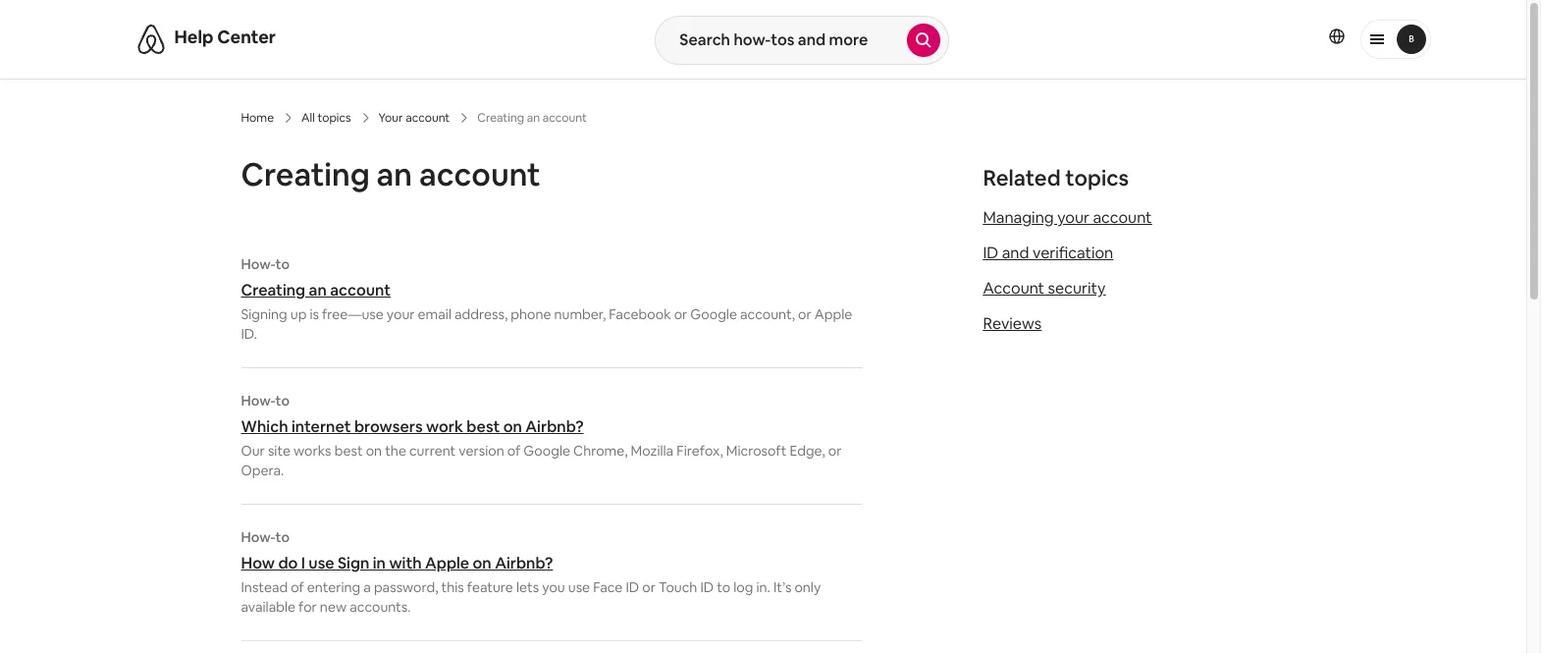 Task type: describe. For each thing, give the bounding box(es) containing it.
to for how
[[276, 528, 290, 546]]

sign
[[338, 553, 370, 573]]

1 horizontal spatial id
[[701, 578, 714, 596]]

all topics
[[301, 110, 351, 126]]

reviews
[[983, 313, 1042, 334]]

topics for related topics
[[1066, 164, 1129, 191]]

how- for which
[[241, 392, 276, 409]]

security
[[1048, 278, 1106, 299]]

managing
[[983, 207, 1054, 228]]

to left log in the bottom of the page
[[717, 578, 731, 596]]

only
[[795, 578, 821, 596]]

of inside how-to which internet browsers work best on airbnb? our site works best on the current version of google chrome, mozilla firefox, microsoft edge, or opera.
[[507, 442, 521, 460]]

our
[[241, 442, 265, 460]]

address,
[[455, 305, 508, 323]]

work
[[426, 416, 463, 437]]

email
[[418, 305, 452, 323]]

you
[[542, 578, 565, 596]]

facebook
[[609, 305, 671, 323]]

id.
[[241, 325, 257, 343]]

0 vertical spatial an
[[377, 154, 413, 194]]

instead
[[241, 578, 288, 596]]

entering
[[307, 578, 361, 596]]

0 vertical spatial on
[[503, 416, 522, 437]]

for
[[299, 598, 317, 616]]

how
[[241, 553, 275, 573]]

phone
[[511, 305, 551, 323]]

help
[[174, 26, 214, 48]]

which
[[241, 416, 288, 437]]

how-to which internet browsers work best on airbnb? our site works best on the current version of google chrome, mozilla firefox, microsoft edge, or opera.
[[241, 392, 842, 479]]

help center
[[174, 26, 276, 48]]

related
[[983, 164, 1061, 191]]

creating an account element
[[241, 255, 862, 344]]

managing your account link
[[983, 207, 1152, 228]]

firefox,
[[677, 442, 724, 460]]

or right account,
[[798, 305, 812, 323]]

touch
[[659, 578, 698, 596]]

your account link
[[379, 110, 450, 126]]

how- for creating
[[241, 255, 276, 273]]

or inside how-to how do i use sign in with apple on airbnb? instead of entering a password, this feature lets you use face id or touch id to log in. it's only available for new accounts.
[[642, 578, 656, 596]]

which internet browsers work best on airbnb? link
[[241, 416, 862, 437]]

how- for how
[[241, 528, 276, 546]]

your inside how-to creating an account signing up is free—use your email address, phone number, facebook or google account, or apple id.
[[387, 305, 415, 323]]

this
[[441, 578, 464, 596]]

apple inside how-to creating an account signing up is free—use your email address, phone number, facebook or google account, or apple id.
[[815, 305, 853, 323]]

topics for all topics
[[318, 110, 351, 126]]

accounts.
[[350, 598, 411, 616]]

account up verification
[[1093, 207, 1152, 228]]

the
[[385, 442, 406, 460]]

account security
[[983, 278, 1106, 299]]

google inside how-to which internet browsers work best on airbnb? our site works best on the current version of google chrome, mozilla firefox, microsoft edge, or opera.
[[524, 442, 571, 460]]

airbnb? inside how-to how do i use sign in with apple on airbnb? instead of entering a password, this feature lets you use face id or touch id to log in. it's only available for new accounts.
[[495, 553, 553, 573]]

home link
[[241, 110, 274, 126]]

version
[[459, 442, 504, 460]]

do
[[278, 553, 298, 573]]

lets
[[516, 578, 539, 596]]

to for creating
[[276, 255, 290, 273]]

signing
[[241, 305, 287, 323]]

number,
[[554, 305, 606, 323]]

microsoft
[[727, 442, 787, 460]]

a
[[364, 578, 371, 596]]

with
[[389, 553, 422, 573]]

0 horizontal spatial id
[[626, 578, 639, 596]]

feature
[[467, 578, 513, 596]]

verification
[[1033, 243, 1114, 263]]

and
[[1002, 243, 1030, 263]]

reviews link
[[983, 313, 1042, 334]]

how do i use sign in with apple on airbnb? element
[[241, 528, 862, 617]]

2 horizontal spatial id
[[983, 243, 999, 263]]

main navigation menu image
[[1397, 25, 1426, 54]]



Task type: locate. For each thing, give the bounding box(es) containing it.
0 vertical spatial your
[[1058, 207, 1090, 228]]

creating inside how-to creating an account signing up is free—use your email address, phone number, facebook or google account, or apple id.
[[241, 280, 306, 300]]

0 vertical spatial creating
[[241, 154, 370, 194]]

1 vertical spatial google
[[524, 442, 571, 460]]

1 horizontal spatial best
[[467, 416, 500, 437]]

2 how- from the top
[[241, 392, 276, 409]]

edge,
[[790, 442, 826, 460]]

0 horizontal spatial an
[[309, 280, 327, 300]]

creating an account
[[241, 154, 541, 194]]

available
[[241, 598, 296, 616]]

2 vertical spatial on
[[473, 553, 492, 573]]

home
[[241, 110, 274, 126]]

how- up the signing
[[241, 255, 276, 273]]

account
[[406, 110, 450, 126], [419, 154, 541, 194], [1093, 207, 1152, 228], [330, 280, 391, 300]]

airbnb? up the chrome,
[[526, 416, 584, 437]]

creating down all
[[241, 154, 370, 194]]

0 horizontal spatial topics
[[318, 110, 351, 126]]

id and verification
[[983, 243, 1114, 263]]

topics
[[318, 110, 351, 126], [1066, 164, 1129, 191]]

all topics link
[[301, 110, 351, 126]]

i
[[301, 553, 305, 573]]

it's
[[774, 578, 792, 596]]

0 vertical spatial airbnb?
[[526, 416, 584, 437]]

1 vertical spatial topics
[[1066, 164, 1129, 191]]

1 horizontal spatial topics
[[1066, 164, 1129, 191]]

chrome,
[[574, 442, 628, 460]]

to for which
[[276, 392, 290, 409]]

creating up the signing
[[241, 280, 306, 300]]

1 vertical spatial best
[[334, 442, 363, 460]]

an inside how-to creating an account signing up is free—use your email address, phone number, facebook or google account, or apple id.
[[309, 280, 327, 300]]

1 horizontal spatial on
[[473, 553, 492, 573]]

or right "edge,"
[[829, 442, 842, 460]]

account security link
[[983, 278, 1106, 299]]

1 horizontal spatial apple
[[815, 305, 853, 323]]

free—use
[[322, 305, 384, 323]]

1 vertical spatial airbnb?
[[495, 553, 553, 573]]

airbnb homepage image
[[135, 24, 166, 55]]

on
[[503, 416, 522, 437], [366, 442, 382, 460], [473, 553, 492, 573]]

in.
[[757, 578, 771, 596]]

of inside how-to how do i use sign in with apple on airbnb? instead of entering a password, this feature lets you use face id or touch id to log in. it's only available for new accounts.
[[291, 578, 304, 596]]

google down which internet browsers work best on airbnb? link
[[524, 442, 571, 460]]

how-to how do i use sign in with apple on airbnb? instead of entering a password, this feature lets you use face id or touch id to log in. it's only available for new accounts.
[[241, 528, 821, 616]]

airbnb? up lets
[[495, 553, 553, 573]]

an up is
[[309, 280, 327, 300]]

of up for on the bottom
[[291, 578, 304, 596]]

up
[[290, 305, 307, 323]]

1 horizontal spatial of
[[507, 442, 521, 460]]

0 vertical spatial apple
[[815, 305, 853, 323]]

Search how-tos and more search field
[[656, 17, 908, 64]]

account
[[983, 278, 1045, 299]]

how- inside how-to creating an account signing up is free—use your email address, phone number, facebook or google account, or apple id.
[[241, 255, 276, 273]]

1 vertical spatial an
[[309, 280, 327, 300]]

on inside how-to how do i use sign in with apple on airbnb? instead of entering a password, this feature lets you use face id or touch id to log in. it's only available for new accounts.
[[473, 553, 492, 573]]

google left account,
[[691, 305, 737, 323]]

mozilla
[[631, 442, 674, 460]]

1 vertical spatial use
[[568, 578, 590, 596]]

on up version
[[503, 416, 522, 437]]

topics right all
[[318, 110, 351, 126]]

password,
[[374, 578, 438, 596]]

3 how- from the top
[[241, 528, 276, 546]]

of
[[507, 442, 521, 460], [291, 578, 304, 596]]

0 vertical spatial google
[[691, 305, 737, 323]]

your account
[[379, 110, 450, 126]]

how- inside how-to how do i use sign in with apple on airbnb? instead of entering a password, this feature lets you use face id or touch id to log in. it's only available for new accounts.
[[241, 528, 276, 546]]

all
[[301, 110, 315, 126]]

account up 'free—use'
[[330, 280, 391, 300]]

your
[[1058, 207, 1090, 228], [387, 305, 415, 323]]

creating
[[241, 154, 370, 194], [241, 280, 306, 300]]

is
[[310, 305, 319, 323]]

your left email
[[387, 305, 415, 323]]

log
[[734, 578, 754, 596]]

how-to creating an account signing up is free—use your email address, phone number, facebook or google account, or apple id.
[[241, 255, 853, 343]]

0 horizontal spatial apple
[[425, 553, 469, 573]]

apple right account,
[[815, 305, 853, 323]]

1 horizontal spatial use
[[568, 578, 590, 596]]

best right works
[[334, 442, 363, 460]]

account,
[[740, 305, 795, 323]]

which internet browsers work best on airbnb? element
[[241, 392, 862, 480]]

0 vertical spatial use
[[309, 553, 335, 573]]

apple
[[815, 305, 853, 323], [425, 553, 469, 573]]

of right version
[[507, 442, 521, 460]]

1 how- from the top
[[241, 255, 276, 273]]

how- up which
[[241, 392, 276, 409]]

id
[[983, 243, 999, 263], [626, 578, 639, 596], [701, 578, 714, 596]]

use right 'you'
[[568, 578, 590, 596]]

or
[[674, 305, 688, 323], [798, 305, 812, 323], [829, 442, 842, 460], [642, 578, 656, 596]]

1 vertical spatial how-
[[241, 392, 276, 409]]

or inside how-to which internet browsers work best on airbnb? our site works best on the current version of google chrome, mozilla firefox, microsoft edge, or opera.
[[829, 442, 842, 460]]

on up feature
[[473, 553, 492, 573]]

in
[[373, 553, 386, 573]]

center
[[217, 26, 276, 48]]

id right touch
[[701, 578, 714, 596]]

site
[[268, 442, 291, 460]]

best up version
[[467, 416, 500, 437]]

to inside how-to which internet browsers work best on airbnb? our site works best on the current version of google chrome, mozilla firefox, microsoft edge, or opera.
[[276, 392, 290, 409]]

0 horizontal spatial use
[[309, 553, 335, 573]]

browsers
[[354, 416, 423, 437]]

0 horizontal spatial of
[[291, 578, 304, 596]]

on left the
[[366, 442, 382, 460]]

works
[[294, 442, 331, 460]]

how- up how
[[241, 528, 276, 546]]

an
[[377, 154, 413, 194], [309, 280, 327, 300]]

1 horizontal spatial google
[[691, 305, 737, 323]]

account down your account link
[[419, 154, 541, 194]]

2 creating from the top
[[241, 280, 306, 300]]

1 horizontal spatial your
[[1058, 207, 1090, 228]]

id and verification link
[[983, 243, 1114, 263]]

account right your
[[406, 110, 450, 126]]

1 vertical spatial creating
[[241, 280, 306, 300]]

id right face
[[626, 578, 639, 596]]

or left touch
[[642, 578, 656, 596]]

google inside how-to creating an account signing up is free—use your email address, phone number, facebook or google account, or apple id.
[[691, 305, 737, 323]]

how- inside how-to which internet browsers work best on airbnb? our site works best on the current version of google chrome, mozilla firefox, microsoft edge, or opera.
[[241, 392, 276, 409]]

1 vertical spatial your
[[387, 305, 415, 323]]

your up verification
[[1058, 207, 1090, 228]]

0 horizontal spatial your
[[387, 305, 415, 323]]

google
[[691, 305, 737, 323], [524, 442, 571, 460]]

airbnb?
[[526, 416, 584, 437], [495, 553, 553, 573]]

an down your
[[377, 154, 413, 194]]

1 vertical spatial of
[[291, 578, 304, 596]]

to up the signing
[[276, 255, 290, 273]]

or right facebook
[[674, 305, 688, 323]]

account inside how-to creating an account signing up is free—use your email address, phone number, facebook or google account, or apple id.
[[330, 280, 391, 300]]

to up do at the bottom left of page
[[276, 528, 290, 546]]

0 vertical spatial topics
[[318, 110, 351, 126]]

help center link
[[174, 26, 276, 48]]

0 horizontal spatial best
[[334, 442, 363, 460]]

to up which
[[276, 392, 290, 409]]

1 horizontal spatial an
[[377, 154, 413, 194]]

0 vertical spatial of
[[507, 442, 521, 460]]

1 creating from the top
[[241, 154, 370, 194]]

0 vertical spatial how-
[[241, 255, 276, 273]]

0 horizontal spatial on
[[366, 442, 382, 460]]

your
[[379, 110, 403, 126]]

use
[[309, 553, 335, 573], [568, 578, 590, 596]]

current
[[409, 442, 456, 460]]

to inside how-to creating an account signing up is free—use your email address, phone number, facebook or google account, or apple id.
[[276, 255, 290, 273]]

managing your account
[[983, 207, 1152, 228]]

how do i use sign in with apple on airbnb? link
[[241, 553, 862, 573]]

apple up this
[[425, 553, 469, 573]]

1 vertical spatial apple
[[425, 553, 469, 573]]

apple inside how-to how do i use sign in with apple on airbnb? instead of entering a password, this feature lets you use face id or touch id to log in. it's only available for new accounts.
[[425, 553, 469, 573]]

0 vertical spatial best
[[467, 416, 500, 437]]

internet
[[292, 416, 351, 437]]

use right i
[[309, 553, 335, 573]]

opera.
[[241, 462, 284, 479]]

related topics
[[983, 164, 1129, 191]]

2 vertical spatial how-
[[241, 528, 276, 546]]

0 horizontal spatial google
[[524, 442, 571, 460]]

new
[[320, 598, 347, 616]]

topics up managing your account
[[1066, 164, 1129, 191]]

None search field
[[655, 16, 950, 65]]

id left and on the right of page
[[983, 243, 999, 263]]

2 horizontal spatial on
[[503, 416, 522, 437]]

how-
[[241, 255, 276, 273], [241, 392, 276, 409], [241, 528, 276, 546]]

face
[[593, 578, 623, 596]]

best
[[467, 416, 500, 437], [334, 442, 363, 460]]

creating an account link
[[241, 280, 862, 300]]

1 vertical spatial on
[[366, 442, 382, 460]]

airbnb? inside how-to which internet browsers work best on airbnb? our site works best on the current version of google chrome, mozilla firefox, microsoft edge, or opera.
[[526, 416, 584, 437]]



Task type: vqa. For each thing, say whether or not it's contained in the screenshot.
Dec
no



